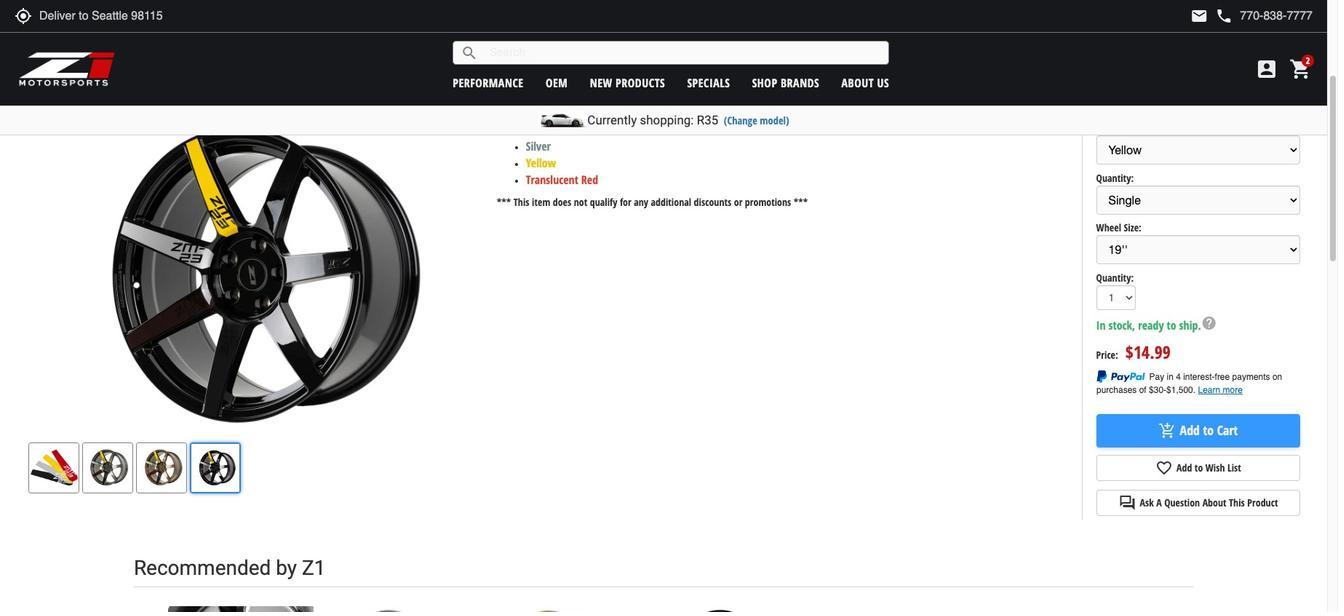 Task type: vqa. For each thing, say whether or not it's contained in the screenshot.
'18+'s JDM
no



Task type: describe. For each thing, give the bounding box(es) containing it.
match
[[719, 42, 751, 55]]

qualify
[[590, 195, 617, 209]]

decal
[[1096, 121, 1118, 135]]

to inside . each decal is made from uv and weather-resistant vinyl for long life and durability and is easy for the average joe to install. spoke decals are available in four colors and can be purchased for 18'' or 19'' wheels.
[[985, 59, 996, 72]]

favorite_border add to wish list
[[1156, 459, 1241, 476]]

red
[[581, 171, 598, 187]]

accurately
[[662, 42, 716, 55]]

shop brands link
[[752, 75, 820, 91]]

four
[[651, 75, 672, 88]]

my_location
[[15, 7, 32, 25]]

average
[[918, 59, 960, 72]]

help
[[1201, 315, 1217, 331]]

promotions
[[745, 195, 791, 209]]

1 vertical spatial any
[[634, 195, 648, 209]]

below.
[[1233, 101, 1261, 112]]

1 quantity: from the top
[[1096, 171, 1134, 185]]

add_shopping_cart
[[1159, 422, 1176, 439]]

does
[[553, 195, 571, 209]]

in stock, ready to ship. help
[[1096, 315, 1217, 333]]

review
[[1127, 87, 1154, 98]]

cart
[[1217, 421, 1238, 439]]

additional
[[651, 195, 691, 209]]

wish
[[1206, 460, 1225, 474]]

translucent
[[526, 171, 578, 187]]

long
[[702, 59, 725, 72]]

favorite_border
[[1156, 459, 1173, 476]]

available
[[590, 75, 636, 88]]

wheel
[[1096, 221, 1121, 234]]

vinyl
[[658, 59, 682, 72]]

add for add to cart
[[1180, 421, 1200, 439]]

these decals were designed to accurately match the spoke profile of z1 zm-23 wheels
[[497, 40, 936, 56]]

about inside question_answer ask a question about this product
[[1203, 495, 1227, 509]]

recommended by z1
[[134, 556, 326, 580]]

products
[[616, 75, 665, 91]]

oem
[[546, 75, 568, 91]]

life
[[728, 59, 743, 72]]

spoke
[[774, 42, 806, 55]]

in
[[1096, 317, 1106, 333]]

23
[[889, 40, 900, 56]]

add for add to wish list
[[1177, 460, 1192, 474]]

.
[[936, 42, 939, 55]]

about us link
[[842, 75, 889, 91]]

are inside . each decal is made from uv and weather-resistant vinyl for long life and durability and is easy for the average joe to install. spoke decals are available in four colors and can be purchased for 18'' or 19'' wheels.
[[571, 75, 587, 88]]

1 horizontal spatial is
[[1003, 42, 1011, 55]]

and down profile
[[820, 59, 839, 72]]

this inside question_answer ask a question about this product
[[1229, 495, 1245, 509]]

easy
[[854, 59, 878, 72]]

the right review at top
[[1157, 87, 1170, 98]]

resistant
[[611, 59, 655, 72]]

uv
[[524, 59, 539, 72]]

if
[[1258, 87, 1263, 98]]

recommended
[[134, 556, 271, 580]]

purchased
[[772, 75, 827, 88]]

to inside add_shopping_cart add to cart
[[1203, 421, 1214, 439]]

0 vertical spatial about
[[842, 75, 874, 91]]

made
[[1015, 42, 1044, 55]]

phone link
[[1216, 7, 1313, 25]]

available
[[497, 98, 539, 114]]

black
[[526, 122, 550, 138]]

mail phone
[[1191, 7, 1233, 25]]

by
[[276, 556, 297, 580]]

the inside these decals were designed to accurately match the spoke profile of z1 zm-23 wheels
[[755, 42, 771, 55]]

please
[[1096, 87, 1125, 98]]

shopping_cart link
[[1286, 57, 1313, 81]]

question_answer
[[1119, 494, 1136, 511]]

durability
[[769, 59, 816, 72]]

of inside these decals were designed to accurately match the spoke profile of z1 zm-23 wheels
[[845, 42, 855, 55]]

about
[[1128, 101, 1152, 112]]

shop
[[752, 75, 778, 91]]

performance link
[[453, 75, 524, 91]]

decal
[[971, 42, 1000, 55]]

1 vertical spatial in
[[542, 98, 550, 114]]

1 vertical spatial is
[[843, 59, 851, 72]]

not
[[574, 195, 587, 209]]

new products link
[[590, 75, 665, 91]]

and down the long
[[710, 75, 730, 88]]

or inside . each decal is made from uv and weather-resistant vinyl for long life and durability and is easy for the average joe to install. spoke decals are available in four colors and can be purchased for 18'' or 19'' wheels.
[[870, 75, 880, 88]]

0 vertical spatial z1
[[858, 40, 868, 56]]

discounts
[[694, 195, 732, 209]]

$14.99
[[1126, 340, 1171, 364]]

for up colors
[[685, 59, 699, 72]]

these
[[497, 42, 528, 55]]

wheels.
[[906, 75, 946, 88]]

ask
[[1140, 495, 1154, 509]]

0 horizontal spatial z1
[[302, 556, 326, 580]]

colors
[[675, 75, 707, 88]]

account_box
[[1255, 57, 1279, 81]]

(change
[[724, 114, 757, 127]]

any inside please review the product description if you are unsure about any of the options below.
[[1155, 101, 1170, 112]]

question
[[1164, 495, 1200, 509]]

price: $14.99
[[1096, 340, 1171, 364]]



Task type: locate. For each thing, give the bounding box(es) containing it.
any
[[1155, 101, 1170, 112], [634, 195, 648, 209]]

a
[[1157, 495, 1162, 509]]

product
[[1248, 495, 1278, 509]]

specials
[[687, 75, 730, 91]]

decals up uv
[[532, 42, 566, 55]]

in
[[639, 75, 648, 88], [542, 98, 550, 114]]

z1 right by
[[302, 556, 326, 580]]

the down product
[[1183, 101, 1196, 112]]

about right question
[[1203, 495, 1227, 509]]

about down "easy"
[[842, 75, 874, 91]]

z1 up "easy"
[[858, 40, 868, 56]]

0 vertical spatial decals
[[532, 42, 566, 55]]

can
[[733, 75, 752, 88]]

0 vertical spatial or
[[870, 75, 880, 88]]

ready
[[1138, 317, 1164, 333]]

are right you
[[1284, 87, 1297, 98]]

item
[[532, 195, 550, 209]]

add inside add_shopping_cart add to cart
[[1180, 421, 1200, 439]]

2 quantity: from the top
[[1096, 270, 1134, 284]]

decals up the available in these colors:
[[534, 75, 568, 88]]

quantity: up stock,
[[1096, 270, 1134, 284]]

of
[[845, 42, 855, 55], [1172, 101, 1181, 112]]

and up the be
[[746, 59, 766, 72]]

1 horizontal spatial of
[[1172, 101, 1181, 112]]

of up "easy"
[[845, 42, 855, 55]]

from
[[497, 59, 521, 72]]

size:
[[1124, 221, 1142, 234]]

designed
[[597, 42, 645, 55]]

options
[[1199, 101, 1231, 112]]

is up install.
[[1003, 42, 1011, 55]]

model)
[[760, 114, 789, 127]]

for left 18''
[[830, 75, 844, 88]]

shopping_cart
[[1290, 57, 1313, 81]]

question_answer ask a question about this product
[[1119, 494, 1278, 511]]

currently shopping: r35 (change model)
[[588, 113, 789, 127]]

in inside . each decal is made from uv and weather-resistant vinyl for long life and durability and is easy for the average joe to install. spoke decals are available in four colors and can be purchased for 18'' or 19'' wheels.
[[639, 75, 648, 88]]

spoke
[[497, 75, 530, 88]]

unsure
[[1096, 101, 1125, 112]]

to up vinyl
[[648, 42, 659, 55]]

decal color:
[[1096, 121, 1144, 135]]

0 vertical spatial add
[[1180, 421, 1200, 439]]

Search search field
[[478, 42, 889, 64]]

z1 motorsports logo image
[[18, 51, 116, 87]]

description
[[1209, 87, 1256, 98]]

1 *** from the left
[[497, 195, 511, 209]]

to inside in stock, ready to ship. help
[[1167, 317, 1176, 333]]

list
[[1228, 460, 1241, 474]]

are inside please review the product description if you are unsure about any of the options below.
[[1284, 87, 1297, 98]]

add inside the favorite_border add to wish list
[[1177, 460, 1192, 474]]

colors:
[[581, 98, 611, 114]]

1 horizontal spatial or
[[870, 75, 880, 88]]

add right favorite_border
[[1177, 460, 1192, 474]]

and up oem link
[[543, 59, 562, 72]]

1 vertical spatial decals
[[534, 75, 568, 88]]

product
[[1173, 87, 1206, 98]]

the left spoke
[[755, 42, 771, 55]]

new products
[[590, 75, 665, 91]]

available in these colors:
[[497, 98, 611, 114]]

of inside please review the product description if you are unsure about any of the options below.
[[1172, 101, 1181, 112]]

1 horizontal spatial any
[[1155, 101, 1170, 112]]

the down z1 zm-23 wheels link
[[899, 59, 915, 72]]

in left four
[[639, 75, 648, 88]]

decals inside . each decal is made from uv and weather-resistant vinyl for long life and durability and is easy for the average joe to install. spoke decals are available in four colors and can be purchased for 18'' or 19'' wheels.
[[534, 75, 568, 88]]

oem link
[[546, 75, 568, 91]]

account_box link
[[1252, 57, 1282, 81]]

0 vertical spatial quantity:
[[1096, 171, 1134, 185]]

be
[[755, 75, 768, 88]]

0 horizontal spatial this
[[514, 195, 529, 209]]

this left 'product'
[[1229, 495, 1245, 509]]

of down product
[[1172, 101, 1181, 112]]

to inside these decals were designed to accurately match the spoke profile of z1 zm-23 wheels
[[648, 42, 659, 55]]

for up "19''" on the top right of the page
[[882, 59, 896, 72]]

wheels
[[903, 40, 936, 56]]

*** this item does not qualify for any additional discounts or promotions ***
[[497, 195, 808, 209]]

or right 18''
[[870, 75, 880, 88]]

us
[[877, 75, 889, 91]]

0 horizontal spatial is
[[843, 59, 851, 72]]

brands
[[781, 75, 820, 91]]

z1 zm-23 wheels link
[[858, 40, 936, 56]]

1 horizontal spatial this
[[1229, 495, 1245, 509]]

black silver yellow translucent red
[[526, 122, 598, 187]]

0 vertical spatial any
[[1155, 101, 1170, 112]]

this
[[514, 195, 529, 209], [1229, 495, 1245, 509]]

add right add_shopping_cart
[[1180, 421, 1200, 439]]

*** right promotions
[[794, 195, 808, 209]]

to inside the favorite_border add to wish list
[[1195, 460, 1203, 474]]

is up 18''
[[843, 59, 851, 72]]

. each decal is made from uv and weather-resistant vinyl for long life and durability and is easy for the average joe to install. spoke decals are available in four colors and can be purchased for 18'' or 19'' wheels.
[[497, 42, 1044, 88]]

1 vertical spatial of
[[1172, 101, 1181, 112]]

search
[[461, 44, 478, 61]]

were
[[569, 42, 594, 55]]

each
[[942, 42, 968, 55]]

0 horizontal spatial any
[[634, 195, 648, 209]]

0 horizontal spatial in
[[542, 98, 550, 114]]

and
[[543, 59, 562, 72], [746, 59, 766, 72], [820, 59, 839, 72], [710, 75, 730, 88]]

in left these
[[542, 98, 550, 114]]

profile
[[809, 42, 841, 55]]

0 horizontal spatial of
[[845, 42, 855, 55]]

r35
[[697, 113, 718, 127]]

these
[[553, 98, 578, 114]]

1 horizontal spatial are
[[1284, 87, 1297, 98]]

to left ship.
[[1167, 317, 1176, 333]]

the
[[755, 42, 771, 55], [899, 59, 915, 72], [1157, 87, 1170, 98], [1183, 101, 1196, 112]]

1 vertical spatial quantity:
[[1096, 270, 1134, 284]]

any left additional on the top of the page
[[634, 195, 648, 209]]

add_shopping_cart add to cart
[[1159, 421, 1238, 439]]

1 horizontal spatial about
[[1203, 495, 1227, 509]]

1 vertical spatial add
[[1177, 460, 1192, 474]]

0 vertical spatial is
[[1003, 42, 1011, 55]]

0 horizontal spatial ***
[[497, 195, 511, 209]]

you
[[1266, 87, 1281, 98]]

price:
[[1096, 348, 1118, 362]]

1 horizontal spatial in
[[639, 75, 648, 88]]

about us
[[842, 75, 889, 91]]

***
[[497, 195, 511, 209], [794, 195, 808, 209]]

weather-
[[565, 59, 611, 72]]

ship.
[[1179, 317, 1201, 333]]

*** left item
[[497, 195, 511, 209]]

to left cart
[[1203, 421, 1214, 439]]

stock,
[[1109, 317, 1136, 333]]

1 horizontal spatial z1
[[858, 40, 868, 56]]

0 vertical spatial of
[[845, 42, 855, 55]]

to down decal
[[985, 59, 996, 72]]

to left wish
[[1195, 460, 1203, 474]]

0 horizontal spatial are
[[571, 75, 587, 88]]

quantity:
[[1096, 171, 1134, 185], [1096, 270, 1134, 284]]

this left item
[[514, 195, 529, 209]]

mail
[[1191, 7, 1208, 25]]

decals inside these decals were designed to accurately match the spoke profile of z1 zm-23 wheels
[[532, 42, 566, 55]]

are down the 'weather-' on the left top of page
[[571, 75, 587, 88]]

specials link
[[687, 75, 730, 91]]

(change model) link
[[724, 114, 789, 127]]

shop brands
[[752, 75, 820, 91]]

or right discounts
[[734, 195, 743, 209]]

1 vertical spatial this
[[1229, 495, 1245, 509]]

new
[[590, 75, 613, 91]]

yellow
[[526, 155, 556, 171]]

for right "qualify"
[[620, 195, 631, 209]]

0 horizontal spatial about
[[842, 75, 874, 91]]

0 horizontal spatial or
[[734, 195, 743, 209]]

1 vertical spatial or
[[734, 195, 743, 209]]

0 vertical spatial in
[[639, 75, 648, 88]]

decals
[[532, 42, 566, 55], [534, 75, 568, 88]]

18''
[[847, 75, 867, 88]]

1 horizontal spatial ***
[[794, 195, 808, 209]]

1 vertical spatial z1
[[302, 556, 326, 580]]

color:
[[1120, 121, 1144, 135]]

1 vertical spatial about
[[1203, 495, 1227, 509]]

quantity: up wheel size:
[[1096, 171, 1134, 185]]

0 vertical spatial this
[[514, 195, 529, 209]]

the inside . each decal is made from uv and weather-resistant vinyl for long life and durability and is easy for the average joe to install. spoke decals are available in four colors and can be purchased for 18'' or 19'' wheels.
[[899, 59, 915, 72]]

joe
[[963, 59, 982, 72]]

any right about on the top right of the page
[[1155, 101, 1170, 112]]

currently
[[588, 113, 637, 127]]

shopping:
[[640, 113, 694, 127]]

2 *** from the left
[[794, 195, 808, 209]]

19''
[[884, 75, 903, 88]]



